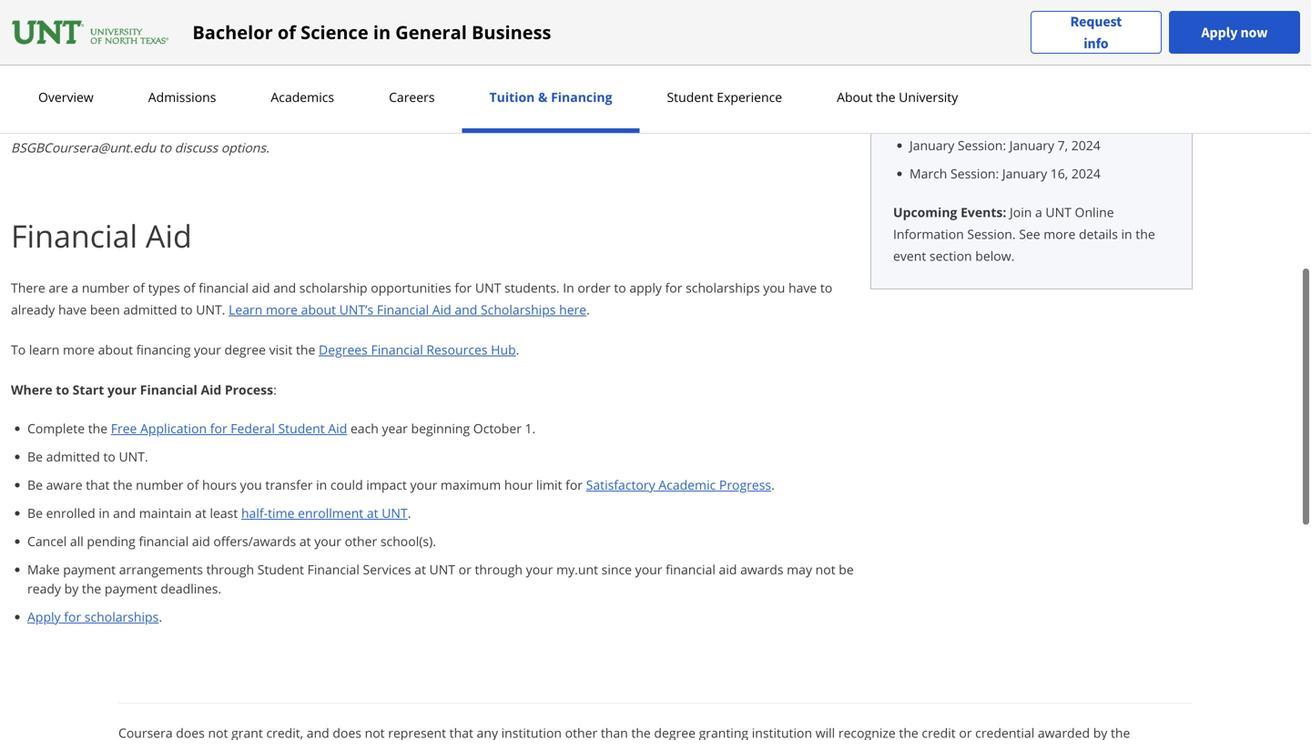 Task type: vqa. For each thing, say whether or not it's contained in the screenshot.
the bottom the transfer
yes



Task type: describe. For each thing, give the bounding box(es) containing it.
into
[[507, 117, 531, 134]]

be admitted to unt. list item
[[27, 447, 871, 466]]

financial up application
[[140, 381, 197, 398]]

for left "federal"
[[210, 420, 227, 437]]

apply
[[630, 279, 662, 296]]

unt. inside list item
[[119, 448, 148, 465]]

a one-time orientation fee of $45 and application fee of $75 for domestic applicants or $85 for international applicants.
[[27, 19, 733, 36]]

that
[[86, 476, 110, 494]]

to learn more about financing your degree visit the degrees financial resources hub .
[[11, 341, 519, 358]]

in
[[563, 279, 574, 296]]

2 vertical spatial will
[[344, 117, 363, 134]]

about the university
[[837, 88, 958, 106]]

for down all
[[64, 608, 81, 626]]

the right "into"
[[534, 117, 554, 134]]

business
[[472, 20, 551, 45]]

impact
[[366, 476, 407, 494]]

have for more
[[699, 95, 728, 112]]

progress
[[719, 476, 771, 494]]

october
[[473, 420, 522, 437]]

scholarships
[[481, 301, 556, 318]]

semester.
[[523, 56, 581, 74]]

classes
[[446, 56, 488, 74]]

the right that
[[113, 476, 133, 494]]

be for be aware that the number of hours you transfer in could impact your maximum hour limit for satisfactory academic progress .
[[27, 476, 43, 494]]

at up "other"
[[367, 505, 378, 522]]

financial aid
[[11, 214, 192, 257]]

start
[[73, 381, 104, 398]]

process
[[225, 381, 273, 398]]

about the university link
[[832, 88, 964, 106]]

number inside there are a number of types of financial aid and scholarship opportunities for unt students. in order to apply for scholarships you have to already have been admitted to unt.
[[82, 279, 129, 296]]

to inside if you are in the state of texas but haven't established residency (1 year) the tuition charge will be $750/sch. if you have more than 150 hours of transfer credit from texas schools, the tuition charge will be $580/sch. if you fall into the above categories, please contact bsgbcoursera@unt.edu to discuss options.
[[159, 139, 171, 156]]

apply now button
[[1169, 11, 1300, 54]]

1 vertical spatial payment
[[63, 561, 116, 578]]

a inside the join a unt online information session. see more details in the event section below.
[[1035, 204, 1043, 221]]

schools,
[[184, 117, 232, 134]]

0 vertical spatial texas
[[162, 95, 196, 112]]

financial down opportunities
[[377, 301, 429, 318]]

application
[[253, 19, 319, 36]]

aid inside cancel all pending financial aid offers/awards at your other school(s). list item
[[192, 533, 210, 550]]

0 vertical spatial about
[[301, 301, 336, 318]]

for right $75
[[385, 19, 402, 36]]

contact
[[706, 117, 749, 134]]

of up be enrolled in and maintain at least half-time enrollment at unt .
[[187, 476, 199, 494]]

1 vertical spatial texas
[[147, 117, 181, 134]]

services
[[363, 561, 411, 578]]

upcoming
[[893, 204, 958, 221]]

be inside list item
[[304, 56, 319, 74]]

there
[[11, 279, 45, 296]]

make payment arrangements through student financial services at unt or through your my.unt since your financial aid awards may not be ready by the payment deadlines.
[[27, 561, 854, 597]]

2 through from the left
[[475, 561, 523, 578]]

payment inside list item
[[147, 56, 200, 74]]

learn more about unt's financial aid and scholarships here link
[[229, 301, 587, 318]]

list item containing apply for scholarships
[[27, 607, 871, 627]]

2024 for march session: january 16, 2024
[[1072, 165, 1101, 182]]

limit
[[536, 476, 562, 494]]

careers link
[[383, 88, 440, 106]]

scholarships inside there are a number of types of financial aid and scholarship opportunities for unt students. in order to apply for scholarships you have to already have been admitted to unt.
[[686, 279, 760, 296]]

. down deadlines.
[[159, 608, 162, 626]]

offers/awards
[[213, 533, 296, 550]]

applicants
[[463, 19, 524, 36]]

each inside list
[[351, 420, 379, 437]]

a
[[27, 19, 35, 36]]

bachelor
[[192, 20, 273, 45]]

your left my.unt
[[526, 561, 553, 578]]

aid left process
[[201, 381, 222, 398]]

of up bsgbcoursera@unt.edu
[[11, 117, 23, 134]]

complete
[[27, 420, 85, 437]]

maintain
[[139, 505, 192, 522]]

of left the types
[[133, 279, 145, 296]]

january for march session: january 16, 2024
[[1003, 165, 1047, 182]]

$75
[[359, 19, 381, 36]]

to inside the be admitted to unt. list item
[[103, 448, 116, 465]]

enrollment
[[298, 505, 364, 522]]

one-
[[39, 19, 65, 36]]

the inside the join a unt online information session. see more details in the event section below.
[[1136, 225, 1155, 243]]

1 vertical spatial time
[[268, 505, 295, 522]]

of right state
[[147, 95, 159, 112]]

your left degree
[[194, 341, 221, 358]]

order
[[578, 279, 611, 296]]

credit
[[77, 117, 111, 134]]

tuition & financing
[[490, 88, 612, 106]]

. down the scholarships
[[516, 341, 519, 358]]

enrolled
[[46, 505, 95, 522]]

need
[[255, 56, 285, 74]]

your inside list item
[[314, 533, 342, 550]]

state
[[114, 95, 144, 112]]

for right $85
[[568, 19, 586, 36]]

cancel all pending financial aid offers/awards at your other school(s). list item
[[27, 532, 871, 551]]

or inside list item
[[121, 56, 133, 74]]

march session: january 16, 2024
[[910, 165, 1101, 182]]

science
[[301, 20, 369, 45]]

be up above
[[580, 95, 595, 112]]

at inside list item
[[299, 533, 311, 550]]

financial down 'learn more about unt's financial aid and scholarships here' link
[[371, 341, 423, 358]]

list item containing be aware that the number of hours you transfer in could impact your maximum hour limit for
[[27, 475, 871, 495]]

150
[[797, 95, 819, 112]]

here
[[559, 301, 587, 318]]

join
[[1010, 204, 1032, 221]]

your right impact
[[410, 476, 437, 494]]

maximum
[[441, 476, 501, 494]]

careers
[[389, 88, 435, 106]]

are inside if you are in the state of texas but haven't established residency (1 year) the tuition charge will be $750/sch. if you have more than 150 hours of transfer credit from texas schools, the tuition charge will be $580/sch. if you fall into the above categories, please contact bsgbcoursera@unt.edu to discuss options.
[[54, 95, 74, 112]]

see
[[1019, 225, 1041, 243]]

the inside make payment arrangements through student financial services at unt or through your my.unt since your financial aid awards may not be ready by the payment deadlines.
[[82, 580, 101, 597]]

applicants.
[[669, 19, 733, 36]]

where
[[11, 381, 52, 398]]

be aware that the number of hours you transfer in could impact your maximum hour limit for satisfactory academic progress .
[[27, 476, 775, 494]]

$750/sch.
[[598, 95, 660, 112]]

list item containing complete the
[[27, 419, 871, 438]]

not
[[816, 561, 836, 578]]

0 horizontal spatial admissions
[[148, 88, 216, 106]]

half-time enrollment at unt link
[[241, 505, 408, 522]]

degrees
[[319, 341, 368, 358]]

from
[[114, 117, 143, 134]]

made
[[322, 56, 356, 74]]

of inside list item
[[431, 56, 443, 74]]

online
[[1075, 204, 1114, 221]]

academic
[[659, 476, 716, 494]]

year
[[382, 420, 408, 437]]

arrangements
[[119, 561, 203, 578]]

in inside the join a unt online information session. see more details in the event section below.
[[1122, 225, 1133, 243]]

academics link
[[265, 88, 340, 106]]

application
[[140, 420, 207, 437]]

1 horizontal spatial tuition
[[471, 95, 510, 112]]

awards
[[740, 561, 784, 578]]

aware
[[46, 476, 83, 494]]

scholarships inside list item
[[85, 608, 159, 626]]

in right science
[[373, 20, 391, 45]]

academics
[[271, 88, 334, 106]]

will inside list item
[[232, 56, 252, 74]]

international
[[589, 19, 665, 36]]

event
[[893, 247, 926, 265]]

start
[[400, 56, 427, 74]]

the up credit at the top of the page
[[92, 95, 111, 112]]

the inside list item
[[377, 56, 397, 74]]

1 vertical spatial charge
[[300, 117, 340, 134]]

satisfactory academic progress link
[[586, 476, 771, 494]]

. up school(s).
[[408, 505, 411, 522]]

by inside make payment arrangements through student financial services at unt or through your my.unt since your financial aid awards may not be ready by the payment deadlines.
[[64, 580, 79, 597]]

and up resources
[[455, 301, 478, 318]]

and inside list item
[[227, 19, 250, 36]]

make
[[27, 561, 60, 578]]

more right learn
[[63, 341, 95, 358]]

the right visit
[[296, 341, 315, 358]]

2 horizontal spatial if
[[663, 95, 671, 112]]

at inside make payment arrangements through student financial services at unt or through your my.unt since your financial aid awards may not be ready by the payment deadlines.
[[415, 561, 426, 578]]

for right limit
[[566, 476, 583, 494]]

half-
[[241, 505, 268, 522]]

your right start
[[107, 381, 137, 398]]

january up march
[[910, 137, 955, 154]]

for right apply
[[665, 279, 683, 296]]

march session: january 16, 2024 list item
[[910, 164, 1170, 183]]

aid inside list item
[[328, 420, 347, 437]]

2 vertical spatial have
[[58, 301, 87, 318]]

satisfactory
[[586, 476, 655, 494]]

student inside make payment arrangements through student financial services at unt or through your my.unt since your financial aid awards may not be ready by the payment deadlines.
[[258, 561, 304, 578]]

section
[[930, 247, 972, 265]]

a one-time orientation fee of $45 and application fee of $75 for domestic applicants or $85 for international applicants. list item
[[27, 18, 871, 37]]

session: for january
[[958, 137, 1006, 154]]

overview
[[38, 88, 94, 106]]

cancel
[[27, 533, 67, 550]]

the left free
[[88, 420, 108, 437]]

2 horizontal spatial will
[[557, 95, 576, 112]]

for right opportunities
[[455, 279, 472, 296]]

the right "year)" on the top left of the page
[[448, 95, 468, 112]]

apply for apply now
[[1202, 23, 1238, 41]]



Task type: locate. For each thing, give the bounding box(es) containing it.
of left $45 at left top
[[187, 19, 199, 36]]

a right join
[[1035, 204, 1043, 221]]

about down scholarship
[[301, 301, 336, 318]]

than
[[766, 95, 794, 112]]

session: up the march session: january 16, 2024
[[958, 137, 1006, 154]]

residency
[[341, 95, 398, 112]]

are inside there are a number of types of financial aid and scholarship opportunities for unt students. in order to apply for scholarships you have to already have been admitted to unt.
[[49, 279, 68, 296]]

aid down be enrolled in and maintain at least half-time enrollment at unt .
[[192, 533, 210, 550]]

0 vertical spatial have
[[699, 95, 728, 112]]

2 vertical spatial payment
[[105, 580, 157, 597]]

be for be enrolled in and maintain at least half-time enrollment at unt .
[[27, 505, 43, 522]]

charge up "into"
[[513, 95, 553, 112]]

your payments or a payment plan will need to be made by the start of classes each semester. list item
[[27, 56, 871, 75]]

0 horizontal spatial hours
[[202, 476, 237, 494]]

1 through from the left
[[206, 561, 254, 578]]

or inside list item
[[527, 19, 540, 36]]

admissions down "info"
[[1017, 76, 1089, 93]]

be inside make payment arrangements through student financial services at unt or through your my.unt since your financial aid awards may not be ready by the payment deadlines.
[[839, 561, 854, 578]]

in left could
[[316, 476, 327, 494]]

admitted inside there are a number of types of financial aid and scholarship opportunities for unt students. in order to apply for scholarships you have to already have been admitted to unt.
[[123, 301, 177, 318]]

unt down be aware that the number of hours you transfer in could impact your maximum hour limit for satisfactory academic progress .
[[382, 505, 408, 522]]

1 vertical spatial apply
[[27, 608, 61, 626]]

aid up learn at the left of the page
[[252, 279, 270, 296]]

1 horizontal spatial transfer
[[265, 476, 313, 494]]

1 fee from the left
[[165, 19, 183, 36]]

0 vertical spatial apply
[[1202, 23, 1238, 41]]

admitted inside list item
[[46, 448, 100, 465]]

if
[[18, 95, 26, 112], [663, 95, 671, 112], [450, 117, 458, 134]]

&
[[538, 88, 548, 106]]

number up maintain
[[136, 476, 184, 494]]

1 horizontal spatial list
[[901, 136, 1170, 183]]

0 vertical spatial or
[[527, 19, 540, 36]]

a inside there are a number of types of financial aid and scholarship opportunities for unt students. in order to apply for scholarships you have to already have been admitted to unt.
[[71, 279, 78, 296]]

in inside if you are in the state of texas but haven't established residency (1 year) the tuition charge will be $750/sch. if you have more than 150 hours of transfer credit from texas schools, the tuition charge will be $580/sch. if you fall into the above categories, please contact bsgbcoursera@unt.edu to discuss options.
[[77, 95, 88, 112]]

0 vertical spatial admitted
[[123, 301, 177, 318]]

2 vertical spatial a
[[71, 279, 78, 296]]

to
[[11, 341, 26, 358]]

financial inside cancel all pending financial aid offers/awards at your other school(s). list item
[[139, 533, 189, 550]]

0 vertical spatial student
[[667, 88, 714, 106]]

hours right 150
[[822, 95, 857, 112]]

and left scholarship
[[273, 279, 296, 296]]

1 vertical spatial about
[[98, 341, 133, 358]]

in down that
[[99, 505, 110, 522]]

0 vertical spatial unt.
[[196, 301, 225, 318]]

0 horizontal spatial time
[[65, 19, 92, 36]]

apply now
[[1202, 23, 1268, 41]]

:
[[273, 381, 277, 398]]

student experience link
[[662, 88, 788, 106]]

0 vertical spatial charge
[[513, 95, 553, 112]]

0 horizontal spatial by
[[64, 580, 79, 597]]

admitted up "aware"
[[46, 448, 100, 465]]

session:
[[958, 137, 1006, 154], [951, 165, 999, 182]]

more
[[731, 95, 763, 112], [1044, 225, 1076, 243], [266, 301, 298, 318], [63, 341, 95, 358]]

admissions
[[1017, 76, 1089, 93], [148, 88, 216, 106]]

0 vertical spatial financial
[[199, 279, 249, 296]]

financial inside make payment arrangements through student financial services at unt or through your my.unt since your financial aid awards may not be ready by the payment deadlines.
[[307, 561, 360, 578]]

0 vertical spatial hours
[[822, 95, 857, 112]]

pending
[[87, 533, 136, 550]]

admitted down the types
[[123, 301, 177, 318]]

0 horizontal spatial if
[[18, 95, 26, 112]]

0 horizontal spatial will
[[232, 56, 252, 74]]

complete the free application for federal student aid each year beginning october 1.
[[27, 420, 536, 437]]

0 vertical spatial by
[[360, 56, 374, 74]]

plan
[[203, 56, 229, 74]]

1 horizontal spatial fee
[[322, 19, 341, 36]]

unt.
[[196, 301, 225, 318], [119, 448, 148, 465]]

0 horizontal spatial have
[[58, 301, 87, 318]]

january session: january 7, 2024 list item
[[910, 136, 1170, 155]]

1 horizontal spatial each
[[491, 56, 519, 74]]

unt. left learn at the left of the page
[[196, 301, 225, 318]]

0 vertical spatial will
[[232, 56, 252, 74]]

0 vertical spatial are
[[54, 95, 74, 112]]

deadlines.
[[161, 580, 221, 597]]

transfer inside list
[[265, 476, 313, 494]]

free
[[111, 420, 137, 437]]

0 horizontal spatial financial
[[139, 533, 189, 550]]

1 horizontal spatial by
[[360, 56, 374, 74]]

tuition
[[490, 88, 535, 106]]

a right there
[[71, 279, 78, 296]]

students.
[[505, 279, 560, 296]]

unt's
[[339, 301, 374, 318]]

0 horizontal spatial apply
[[27, 608, 61, 626]]

apply for apply for scholarships .
[[27, 608, 61, 626]]

1 horizontal spatial have
[[699, 95, 728, 112]]

1 vertical spatial scholarships
[[85, 608, 159, 626]]

time inside list item
[[65, 19, 92, 36]]

session: inside list item
[[958, 137, 1006, 154]]

2024
[[1072, 137, 1101, 154], [1072, 165, 1101, 182]]

1 vertical spatial have
[[789, 279, 817, 296]]

be left made
[[304, 56, 319, 74]]

the down haven't
[[235, 117, 255, 134]]

each up the tuition
[[491, 56, 519, 74]]

the right details
[[1136, 225, 1155, 243]]

0 horizontal spatial unt.
[[119, 448, 148, 465]]

learn
[[29, 341, 59, 358]]

have for to
[[789, 279, 817, 296]]

tuition & financing link
[[484, 88, 618, 106]]

options.
[[221, 139, 269, 156]]

0 vertical spatial 2024
[[1072, 137, 1101, 154]]

below.
[[976, 247, 1015, 265]]

list item down request
[[910, 36, 1170, 56]]

2 2024 from the top
[[1072, 165, 1101, 182]]

aid inside make payment arrangements through student financial services at unt or through your my.unt since your financial aid awards may not be ready by the payment deadlines.
[[719, 561, 737, 578]]

request
[[1071, 12, 1122, 31]]

be down residency
[[367, 117, 382, 134]]

orientation
[[96, 19, 161, 36]]

2 be from the top
[[27, 476, 43, 494]]

1 vertical spatial will
[[557, 95, 576, 112]]

unt. inside there are a number of types of financial aid and scholarship opportunities for unt students. in order to apply for scholarships you have to already have been admitted to unt.
[[196, 301, 225, 318]]

hours inside if you are in the state of texas but haven't established residency (1 year) the tuition charge will be $750/sch. if you have more than 150 hours of transfer credit from texas schools, the tuition charge will be $580/sch. if you fall into the above categories, please contact bsgbcoursera@unt.edu to discuss options.
[[822, 95, 857, 112]]

transfer up half-
[[265, 476, 313, 494]]

apply inside apply now button
[[1202, 23, 1238, 41]]

federal
[[231, 420, 275, 437]]

events:
[[961, 204, 1007, 221]]

of left $75
[[344, 19, 356, 36]]

unt inside there are a number of types of financial aid and scholarship opportunities for unt students. in order to apply for scholarships you have to already have been admitted to unt.
[[475, 279, 501, 296]]

a inside list item
[[137, 56, 144, 74]]

1 horizontal spatial financial
[[199, 279, 249, 296]]

1 vertical spatial a
[[1035, 204, 1043, 221]]

other
[[345, 533, 377, 550]]

1 horizontal spatial charge
[[513, 95, 553, 112]]

january down january session: january 7, 2024 list item
[[1003, 165, 1047, 182]]

about down been
[[98, 341, 133, 358]]

list containing january session: january 7, 2024
[[901, 136, 1170, 183]]

1 2024 from the top
[[1072, 137, 1101, 154]]

fee up made
[[322, 19, 341, 36]]

aid up the types
[[146, 214, 192, 257]]

january for january session: january 7, 2024
[[1010, 137, 1055, 154]]

1 horizontal spatial if
[[450, 117, 458, 134]]

january inside march session: january 16, 2024 list item
[[1003, 165, 1047, 182]]

list item containing be enrolled in and maintain at least
[[27, 504, 871, 523]]

unt. down free
[[119, 448, 148, 465]]

0 horizontal spatial tuition
[[258, 117, 297, 134]]

to
[[289, 56, 301, 74], [159, 139, 171, 156], [614, 279, 626, 296], [820, 279, 833, 296], [181, 301, 193, 318], [56, 381, 69, 398], [103, 448, 116, 465]]

be enrolled in and maintain at least half-time enrollment at unt .
[[27, 505, 411, 522]]

1 vertical spatial aid
[[192, 533, 210, 550]]

list item down make payment arrangements through student financial services at unt or through your my.unt since your financial aid awards may not be ready by the payment deadlines. list item
[[27, 607, 871, 627]]

list containing complete the
[[18, 419, 871, 627]]

list
[[901, 136, 1170, 183], [18, 419, 871, 627]]

now
[[1241, 23, 1268, 41]]

beginning
[[411, 420, 470, 437]]

in up credit at the top of the page
[[77, 95, 88, 112]]

will up above
[[557, 95, 576, 112]]

list item down the be admitted to unt. list item
[[27, 475, 871, 495]]

session: for march
[[951, 165, 999, 182]]

0 vertical spatial each
[[491, 56, 519, 74]]

be for be admitted to unt.
[[27, 448, 43, 465]]

payment down all
[[63, 561, 116, 578]]

apply for scholarships link
[[27, 608, 159, 626]]

0 horizontal spatial transfer
[[26, 117, 74, 134]]

unt down cancel all pending financial aid offers/awards at your other school(s). list item
[[429, 561, 455, 578]]

fall
[[486, 117, 504, 134]]

scholarship
[[299, 279, 368, 296]]

or
[[527, 19, 540, 36], [121, 56, 133, 74], [459, 561, 472, 578]]

you inside there are a number of types of financial aid and scholarship opportunities for unt students. in order to apply for scholarships you have to already have been admitted to unt.
[[763, 279, 785, 296]]

established
[[269, 95, 337, 112]]

7,
[[1058, 137, 1068, 154]]

your down enrollment
[[314, 533, 342, 550]]

for
[[385, 19, 402, 36], [568, 19, 586, 36], [455, 279, 472, 296], [665, 279, 683, 296], [210, 420, 227, 437], [566, 476, 583, 494], [64, 608, 81, 626]]

and up 'pending'
[[113, 505, 136, 522]]

financial inside make payment arrangements through student financial services at unt or through your my.unt since your financial aid awards may not be ready by the payment deadlines.
[[666, 561, 716, 578]]

1 horizontal spatial a
[[137, 56, 144, 74]]

0 vertical spatial aid
[[252, 279, 270, 296]]

by inside "your payments or a payment plan will need to be made by the start of classes each semester." list item
[[360, 56, 374, 74]]

1 vertical spatial unt.
[[119, 448, 148, 465]]

0 horizontal spatial or
[[121, 56, 133, 74]]

1 horizontal spatial scholarships
[[686, 279, 760, 296]]

fee left $45 at left top
[[165, 19, 183, 36]]

0 vertical spatial be
[[27, 448, 43, 465]]

you
[[29, 95, 51, 112], [674, 95, 696, 112], [461, 117, 483, 134], [763, 279, 785, 296], [240, 476, 262, 494]]

aid inside there are a number of types of financial aid and scholarship opportunities for unt students. in order to apply for scholarships you have to already have been admitted to unt.
[[252, 279, 270, 296]]

more inside if you are in the state of texas but haven't established residency (1 year) the tuition charge will be $750/sch. if you have more than 150 hours of transfer credit from texas schools, the tuition charge will be $580/sch. if you fall into the above categories, please contact bsgbcoursera@unt.edu to discuss options.
[[731, 95, 763, 112]]

session: up events:
[[951, 165, 999, 182]]

financial inside there are a number of types of financial aid and scholarship opportunities for unt students. in order to apply for scholarships you have to already have been admitted to unt.
[[199, 279, 249, 296]]

hours inside list
[[202, 476, 237, 494]]

1 vertical spatial or
[[121, 56, 133, 74]]

since
[[602, 561, 632, 578]]

1 horizontal spatial admitted
[[123, 301, 177, 318]]

of up need
[[278, 20, 296, 45]]

january session: january 7, 2024
[[910, 137, 1101, 154]]

university of north texas image
[[11, 18, 171, 47]]

1 vertical spatial transfer
[[265, 476, 313, 494]]

scholarships down arrangements
[[85, 608, 159, 626]]

1 horizontal spatial will
[[344, 117, 363, 134]]

your
[[27, 56, 55, 74]]

0 vertical spatial list
[[901, 136, 1170, 183]]

1 horizontal spatial or
[[459, 561, 472, 578]]

1 horizontal spatial admissions
[[1017, 76, 1089, 93]]

aid down opportunities
[[432, 301, 451, 318]]

information
[[893, 225, 964, 243]]

texas left but
[[162, 95, 196, 112]]

march
[[910, 165, 947, 182]]

2 vertical spatial be
[[27, 505, 43, 522]]

be admitted to unt.
[[27, 448, 148, 465]]

where to start your financial aid process :
[[11, 381, 277, 398]]

1 vertical spatial tuition
[[258, 117, 297, 134]]

2 vertical spatial financial
[[666, 561, 716, 578]]

0 horizontal spatial list
[[18, 419, 871, 627]]

1 horizontal spatial hours
[[822, 95, 857, 112]]

0 vertical spatial transfer
[[26, 117, 74, 134]]

students
[[956, 76, 1013, 93]]

0 horizontal spatial number
[[82, 279, 129, 296]]

aid left awards
[[719, 561, 737, 578]]

domestic students admissions requirements:
[[893, 76, 1089, 115]]

have
[[699, 95, 728, 112], [789, 279, 817, 296], [58, 301, 87, 318]]

2024 for january session: january 7, 2024
[[1072, 137, 1101, 154]]

are
[[54, 95, 74, 112], [49, 279, 68, 296]]

0 vertical spatial number
[[82, 279, 129, 296]]

0 horizontal spatial a
[[71, 279, 78, 296]]

1 vertical spatial number
[[136, 476, 184, 494]]

student up the please
[[667, 88, 714, 106]]

1 vertical spatial by
[[64, 580, 79, 597]]

more up contact
[[731, 95, 763, 112]]

and
[[227, 19, 250, 36], [273, 279, 296, 296], [455, 301, 478, 318], [113, 505, 136, 522]]

or inside make payment arrangements through student financial services at unt or through your my.unt since your financial aid awards may not be ready by the payment deadlines.
[[459, 561, 472, 578]]

student inside list item
[[278, 420, 325, 437]]

1 horizontal spatial through
[[475, 561, 523, 578]]

be down complete
[[27, 448, 43, 465]]

transfer inside if you are in the state of texas but haven't established residency (1 year) the tuition charge will be $750/sch. if you have more than 150 hours of transfer credit from texas schools, the tuition charge will be $580/sch. if you fall into the above categories, please contact bsgbcoursera@unt.edu to discuss options.
[[26, 117, 74, 134]]

above
[[557, 117, 593, 134]]

0 horizontal spatial scholarships
[[85, 608, 159, 626]]

are right there
[[49, 279, 68, 296]]

1 vertical spatial admitted
[[46, 448, 100, 465]]

0 vertical spatial scholarships
[[686, 279, 760, 296]]

2024 right the 16, on the right of page
[[1072, 165, 1101, 182]]

will down residency
[[344, 117, 363, 134]]

$85
[[543, 19, 565, 36]]

visit
[[269, 341, 293, 358]]

financial left awards
[[666, 561, 716, 578]]

. up awards
[[771, 476, 775, 494]]

to inside "your payments or a payment plan will need to be made by the start of classes each semester." list item
[[289, 56, 301, 74]]

ready
[[27, 580, 61, 597]]

about
[[301, 301, 336, 318], [98, 341, 133, 358]]

2024 right 7,
[[1072, 137, 1101, 154]]

2 horizontal spatial financial
[[666, 561, 716, 578]]

2 fee from the left
[[322, 19, 341, 36]]

admitted
[[123, 301, 177, 318], [46, 448, 100, 465]]

admissions up schools,
[[148, 88, 216, 106]]

will
[[232, 56, 252, 74], [557, 95, 576, 112], [344, 117, 363, 134]]

1 vertical spatial student
[[278, 420, 325, 437]]

admissions inside domestic students admissions requirements:
[[1017, 76, 1089, 93]]

$45
[[202, 19, 224, 36]]

if up the please
[[663, 95, 671, 112]]

list item
[[910, 36, 1170, 56], [27, 419, 871, 438], [27, 475, 871, 495], [27, 504, 871, 523], [27, 607, 871, 627]]

the up "apply for scholarships" link
[[82, 580, 101, 597]]

if right $580/sch.
[[450, 117, 458, 134]]

of right the types
[[183, 279, 195, 296]]

payment down arrangements
[[105, 580, 157, 597]]

financial up there
[[11, 214, 138, 257]]

0 horizontal spatial each
[[351, 420, 379, 437]]

2 horizontal spatial aid
[[719, 561, 737, 578]]

unt inside the join a unt online information session. see more details in the event section below.
[[1046, 204, 1072, 221]]

1 vertical spatial list
[[18, 419, 871, 627]]

at left least
[[195, 505, 207, 522]]

all
[[70, 533, 84, 550]]

apply down ready
[[27, 608, 61, 626]]

make payment arrangements through student financial services at unt or through your my.unt since your financial aid awards may not be ready by the payment deadlines. list item
[[27, 560, 871, 598]]

0 horizontal spatial admitted
[[46, 448, 100, 465]]

student right "federal"
[[278, 420, 325, 437]]

1 vertical spatial session:
[[951, 165, 999, 182]]

unt inside make payment arrangements through student financial services at unt or through your my.unt since your financial aid awards may not be ready by the payment deadlines.
[[429, 561, 455, 578]]

unt up the scholarships
[[475, 279, 501, 296]]

january
[[910, 137, 955, 154], [1010, 137, 1055, 154], [1003, 165, 1047, 182]]

be
[[27, 448, 43, 465], [27, 476, 43, 494], [27, 505, 43, 522]]

session: inside list item
[[951, 165, 999, 182]]

your right since
[[635, 561, 663, 578]]

2024 inside list item
[[1072, 137, 1101, 154]]

more right learn at the left of the page
[[266, 301, 298, 318]]

. down order
[[587, 301, 590, 318]]

have inside if you are in the state of texas but haven't established residency (1 year) the tuition charge will be $750/sch. if you have more than 150 hours of transfer credit from texas schools, the tuition charge will be $580/sch. if you fall into the above categories, please contact bsgbcoursera@unt.edu to discuss options.
[[699, 95, 728, 112]]

0 vertical spatial time
[[65, 19, 92, 36]]

0 horizontal spatial fee
[[165, 19, 183, 36]]

number up been
[[82, 279, 129, 296]]

0 horizontal spatial about
[[98, 341, 133, 358]]

payment up admissions link
[[147, 56, 200, 74]]

2024 inside list item
[[1072, 165, 1101, 182]]

more inside the join a unt online information session. see more details in the event section below.
[[1044, 225, 1076, 243]]

1 horizontal spatial number
[[136, 476, 184, 494]]

please
[[664, 117, 702, 134]]

and inside there are a number of types of financial aid and scholarship opportunities for unt students. in order to apply for scholarships you have to already have been admitted to unt.
[[273, 279, 296, 296]]

2 horizontal spatial or
[[527, 19, 540, 36]]

financial
[[199, 279, 249, 296], [139, 533, 189, 550], [666, 561, 716, 578]]

1 vertical spatial each
[[351, 420, 379, 437]]

the right about
[[876, 88, 896, 106]]

0 vertical spatial payment
[[147, 56, 200, 74]]

categories,
[[596, 117, 661, 134]]

2 vertical spatial aid
[[719, 561, 737, 578]]

a down orientation
[[137, 56, 144, 74]]

3 be from the top
[[27, 505, 43, 522]]

are down your
[[54, 95, 74, 112]]

$580/sch.
[[385, 117, 447, 134]]

1 horizontal spatial time
[[268, 505, 295, 522]]

hours
[[822, 95, 857, 112], [202, 476, 237, 494]]

1 horizontal spatial about
[[301, 301, 336, 318]]

0 horizontal spatial through
[[206, 561, 254, 578]]

apply left the now
[[1202, 23, 1238, 41]]

through down cancel all pending financial aid offers/awards at your other school(s).
[[206, 561, 254, 578]]

2 vertical spatial or
[[459, 561, 472, 578]]

free application for federal student aid link
[[111, 420, 347, 437]]

of right start
[[431, 56, 443, 74]]

0 vertical spatial a
[[137, 56, 144, 74]]

of
[[187, 19, 199, 36], [344, 19, 356, 36], [278, 20, 296, 45], [431, 56, 443, 74], [147, 95, 159, 112], [11, 117, 23, 134], [133, 279, 145, 296], [183, 279, 195, 296], [187, 476, 199, 494]]

cancel all pending financial aid offers/awards at your other school(s).
[[27, 533, 436, 550]]

1 be from the top
[[27, 448, 43, 465]]

or left $85
[[527, 19, 540, 36]]

list item up cancel all pending financial aid offers/awards at your other school(s). list item
[[27, 504, 871, 523]]

1 vertical spatial hours
[[202, 476, 237, 494]]

aid up could
[[328, 420, 347, 437]]

already
[[11, 301, 55, 318]]



